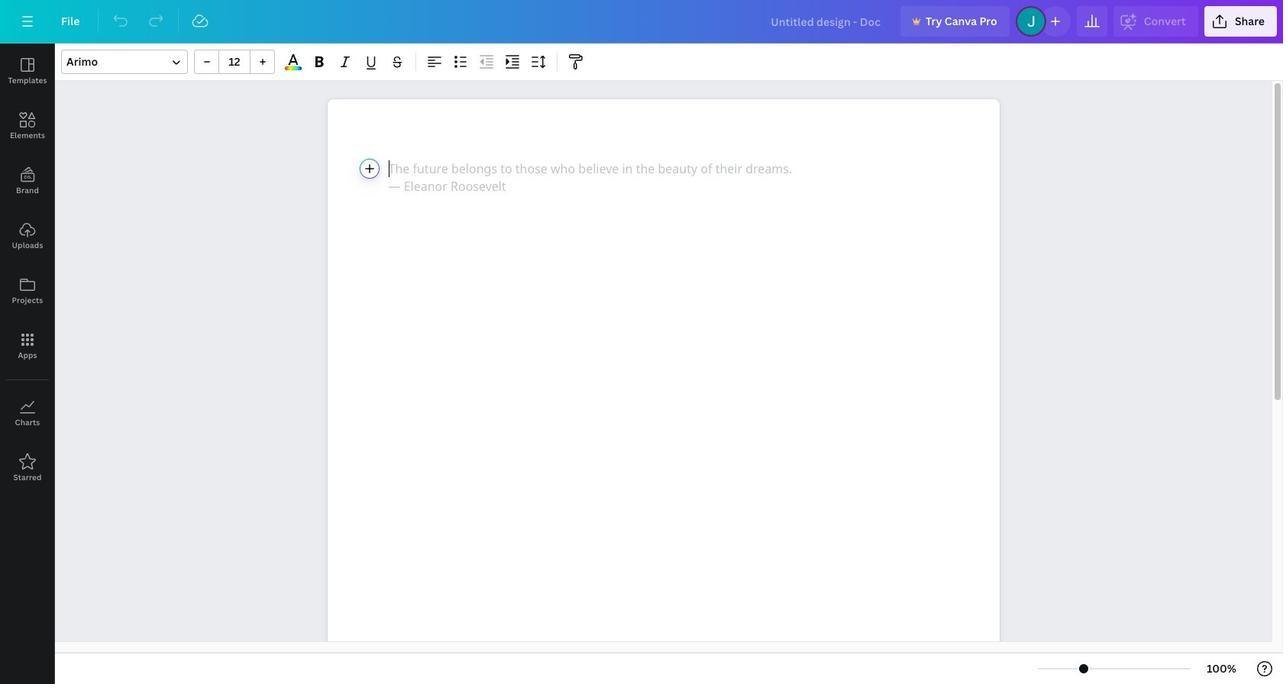 Task type: describe. For each thing, give the bounding box(es) containing it.
– – number field
[[224, 54, 245, 69]]

side panel tab list
[[0, 44, 55, 496]]

Zoom button
[[1198, 657, 1247, 682]]

Design title text field
[[759, 6, 895, 37]]



Task type: vqa. For each thing, say whether or not it's contained in the screenshot.
Was
no



Task type: locate. For each thing, give the bounding box(es) containing it.
group
[[194, 50, 275, 74]]

main menu bar
[[0, 0, 1284, 44]]

color range image
[[285, 67, 302, 70]]

None text field
[[327, 99, 1000, 685]]



